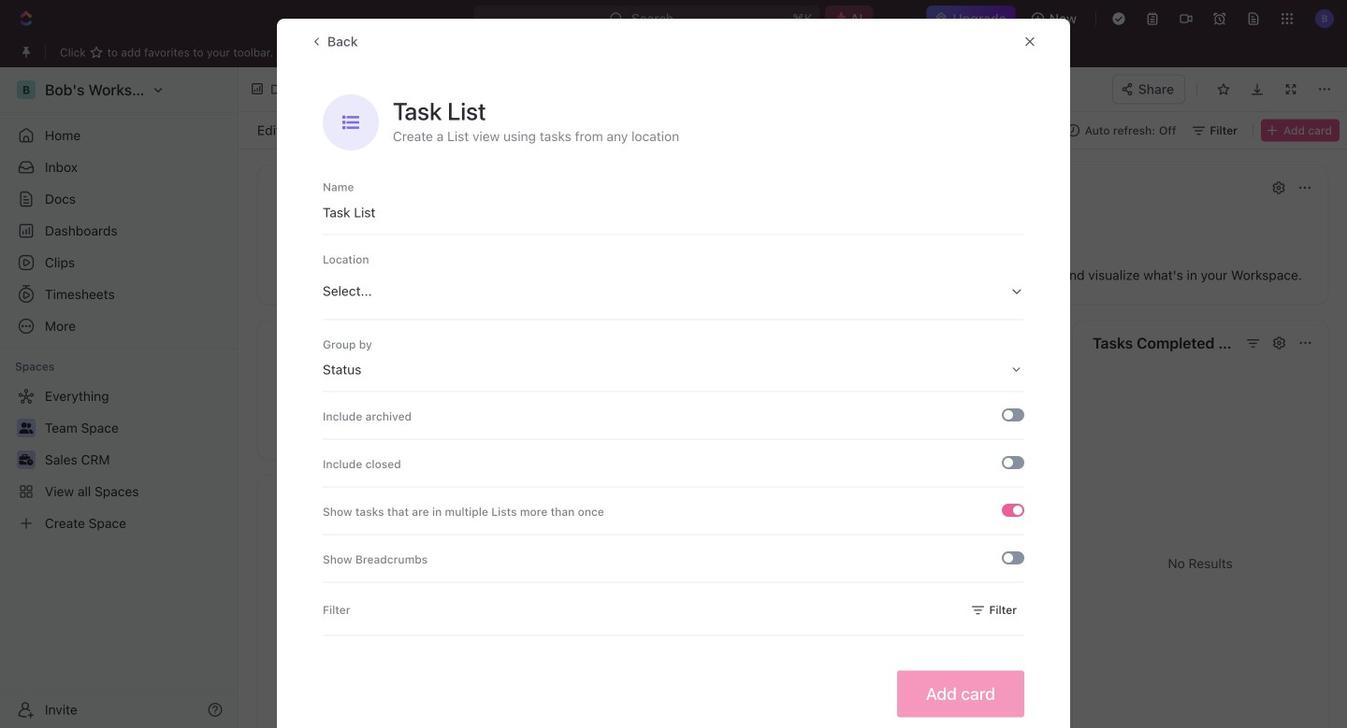 Task type: vqa. For each thing, say whether or not it's contained in the screenshot.
card name text field
yes



Task type: locate. For each thing, give the bounding box(es) containing it.
tree
[[7, 382, 230, 539]]

sidebar navigation
[[0, 67, 239, 729]]

None text field
[[369, 78, 664, 101]]



Task type: describe. For each thing, give the bounding box(es) containing it.
tree inside sidebar navigation
[[7, 382, 230, 539]]

Card name text field
[[323, 196, 1024, 230]]



